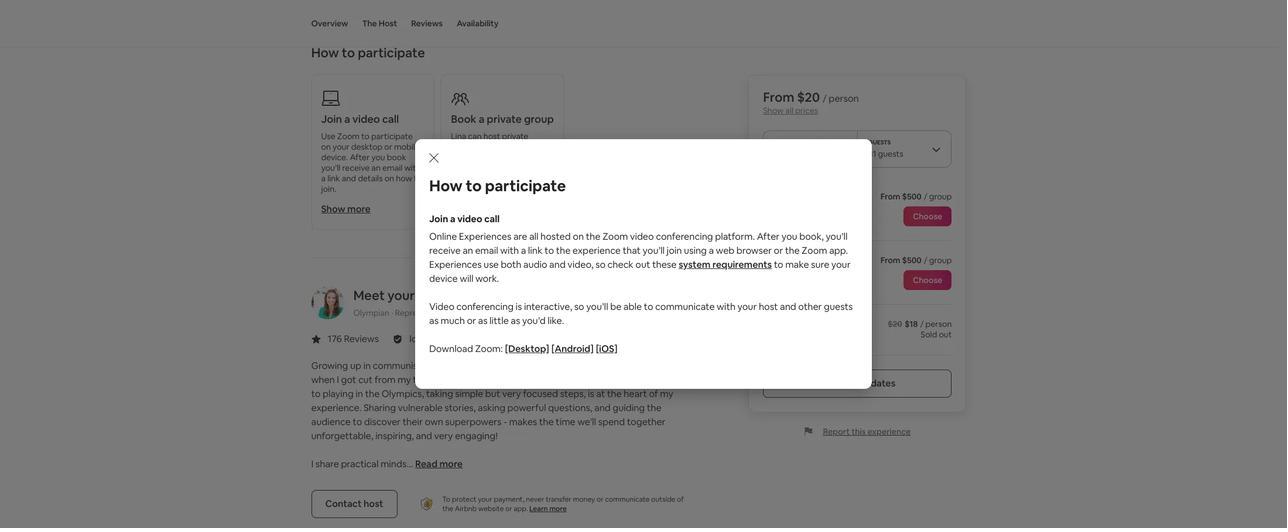 Task type: describe. For each thing, give the bounding box(es) containing it.
went
[[584, 374, 606, 387]]

on left the how
[[385, 173, 394, 184]]

$500 for 1st choose link from the top of the page
[[902, 192, 922, 202]]

$500.
[[501, 163, 522, 173]]

system requirements link
[[679, 259, 772, 271]]

join a video call
[[429, 213, 500, 226]]

the down cut
[[365, 388, 380, 401]]

participate for book
[[358, 44, 425, 61]]

contact
[[325, 498, 362, 511]]

to right 'use'
[[361, 131, 370, 142]]

app. inside to protect your payment, never transfer money or communicate outside of the airbnb website or app.
[[514, 505, 528, 514]]

is inside the growing up in communist bulgaria, i had big dreams but even bigger challenges and when i got cut from my team, things looked even bleaker. how i went from hopelessness to playing in the olympics, taking simple but very focused steps,  is at the heart of my experience. sharing vulnerable stories, asking powerful questions, and guiding the audience to discover their own superpowers - makes the time we'll spend together unforgettable, inspiring, and very engaging!
[[588, 388, 594, 401]]

meet
[[354, 288, 385, 304]]

meet your host, lina olympian · representing usa · host on airbnb since 2018
[[354, 288, 566, 319]]

private
[[496, 152, 522, 163]]

video for join a video call
[[458, 213, 483, 226]]

growing up in communist bulgaria, i had big dreams but even bigger challenges and when i got cut from my team, things looked even bleaker. how i went from hopelessness to playing in the olympics, taking simple but very focused steps,  is at the heart of my experience. sharing vulnerable stories, asking powerful questions, and guiding the audience to discover their own superpowers - makes the time we'll spend together unforgettable, inspiring, and very engaging!
[[311, 360, 689, 443]]

representing
[[395, 308, 445, 319]]

cut
[[358, 374, 373, 387]]

join a video call use zoom to participate on your desktop or mobile device. after you book you'll receive an email with a link and details on how to join.
[[321, 112, 422, 194]]

host,
[[418, 288, 450, 304]]

payment,
[[494, 496, 525, 505]]

(pdt)
[[819, 268, 837, 278]]

bulgaria,
[[423, 360, 460, 373]]

an inside the online experiences are all hosted on the zoom video conferencing platform. after you book, you'll receive an email with a link to the experience that you'll join using a web browser or the zoom app. experiences use both audio and video, so check out these
[[463, 245, 473, 257]]

experience.
[[311, 402, 362, 415]]

from for first choose link from the bottom of the page
[[881, 255, 901, 266]]

of inside to protect your payment, never transfer money or communicate outside of the airbnb website or app.
[[677, 496, 684, 505]]

0 horizontal spatial but
[[485, 388, 500, 401]]

check
[[608, 259, 634, 271]]

you'd
[[522, 315, 546, 327]]

join
[[667, 245, 682, 257]]

and inside video conferencing is interactive, so you'll be able to communicate with your host and other guests as much or as little as you'd like.
[[780, 301, 797, 313]]

more for show more
[[347, 203, 371, 216]]

[desktop] link
[[505, 343, 549, 356]]

sold
[[921, 330, 938, 340]]

your inside the "meet your host, lina olympian · representing usa · host on airbnb since 2018"
[[388, 288, 415, 304]]

from inside "from $20 / person show all prices"
[[763, 89, 795, 105]]

video,
[[568, 259, 594, 271]]

the host
[[362, 18, 397, 29]]

the up "guiding"
[[607, 388, 622, 401]]

since
[[527, 308, 547, 319]]

hosted
[[541, 231, 571, 243]]

unforgettable,
[[311, 431, 373, 443]]

guests
[[824, 301, 853, 313]]

growing
[[311, 360, 348, 373]]

contact host
[[325, 498, 383, 511]]

0 vertical spatial experiences
[[459, 231, 512, 243]]

2018
[[548, 308, 566, 319]]

0 vertical spatial private
[[487, 112, 522, 126]]

with inside 'join a video call use zoom to participate on your desktop or mobile device. after you book you'll receive an email with a link and details on how to join.'
[[404, 163, 421, 173]]

1 choose link from the top
[[904, 207, 952, 227]]

i left "had"
[[462, 360, 464, 373]]

call for join a video call
[[484, 213, 500, 226]]

both
[[501, 259, 522, 271]]

1 horizontal spatial in
[[363, 360, 371, 373]]

protect
[[452, 496, 477, 505]]

[ios] link
[[596, 343, 618, 356]]

i share practical minds…
[[311, 459, 415, 471]]

lina inside the "meet your host, lina olympian · representing usa · host on airbnb since 2018"
[[453, 288, 477, 304]]

1 vertical spatial my
[[660, 388, 674, 401]]

conferencing inside the online experiences are all hosted on the zoom video conferencing platform. after you book, you'll receive an email with a link to the experience that you'll join using a web browser or the zoom app. experiences use both audio and video, so check out these
[[656, 231, 713, 243]]

0 horizontal spatial reviews
[[344, 333, 379, 346]]

the host button
[[362, 0, 397, 47]]

1 horizontal spatial very
[[502, 388, 521, 401]]

requirements
[[713, 259, 772, 271]]

27
[[793, 255, 802, 266]]

1 horizontal spatial but
[[535, 360, 550, 373]]

never
[[526, 496, 544, 505]]

how
[[396, 173, 412, 184]]

audio
[[524, 259, 547, 271]]

to up unforgettable,
[[353, 416, 362, 429]]

how inside the growing up in communist bulgaria, i had big dreams but even bigger challenges and when i got cut from my team, things looked even bleaker. how i went from hopelessness to playing in the olympics, taking simple but very focused steps,  is at the heart of my experience. sharing vulnerable stories, asking powerful questions, and guiding the audience to discover their own superpowers - makes the time we'll spend together unforgettable, inspiring, and very engaging!
[[558, 374, 578, 387]]

to inside book a private group lina can host private groups of any size, up to 250 guests. private group rates start at $500.
[[534, 142, 542, 152]]

so inside the online experiences are all hosted on the zoom video conferencing platform. after you book, you'll receive an email with a link to the experience that you'll join using a web browser or the zoom app. experiences use both audio and video, so check out these
[[596, 259, 606, 271]]

a up device.
[[344, 112, 350, 126]]

this
[[852, 427, 866, 438]]

host inside button
[[379, 18, 397, 29]]

book,
[[800, 231, 824, 243]]

a left web
[[709, 245, 714, 257]]

and up spend
[[595, 402, 611, 415]]

1 from from the left
[[375, 374, 396, 387]]

show more
[[321, 203, 371, 216]]

person for $20
[[829, 93, 859, 105]]

the up make
[[785, 245, 800, 257]]

zoom:
[[475, 343, 503, 356]]

system
[[679, 259, 711, 271]]

overview button
[[311, 0, 348, 47]]

stories,
[[445, 402, 476, 415]]

or inside video conferencing is interactive, so you'll be able to communicate with your host and other guests as much or as little as you'd like.
[[467, 315, 476, 327]]

you inside the online experiences are all hosted on the zoom video conferencing platform. after you book, you'll receive an email with a link to the experience that you'll join using a web browser or the zoom app. experiences use both audio and video, so check out these
[[782, 231, 798, 243]]

to right the how
[[414, 173, 422, 184]]

2 from from the left
[[608, 374, 629, 387]]

1 vertical spatial even
[[500, 374, 521, 387]]

and inside 'join a video call use zoom to participate on your desktop or mobile device. after you book you'll receive an email with a link and details on how to join.'
[[342, 173, 356, 184]]

pm–8:00
[[779, 268, 806, 278]]

the up together
[[647, 402, 662, 415]]

more for learn more
[[550, 505, 567, 514]]

airbnb inside to protect your payment, never transfer money or communicate outside of the airbnb website or app.
[[455, 505, 477, 514]]

a up online
[[450, 213, 456, 226]]

or inside the online experiences are all hosted on the zoom video conferencing platform. after you book, you'll receive an email with a link to the experience that you'll join using a web browser or the zoom app. experiences use both audio and video, so check out these
[[774, 245, 783, 257]]

after inside the online experiences are all hosted on the zoom video conferencing platform. after you book, you'll receive an email with a link to the experience that you'll join using a web browser or the zoom app. experiences use both audio and video, so check out these
[[757, 231, 780, 243]]

1 horizontal spatial even
[[552, 360, 573, 373]]

[android] link
[[551, 343, 594, 356]]

your inside video conferencing is interactive, so you'll be able to communicate with your host and other guests as much or as little as you'd like.
[[738, 301, 757, 313]]

conferencing inside video conferencing is interactive, so you'll be able to communicate with your host and other guests as much or as little as you'd like.
[[457, 301, 514, 313]]

to down "start"
[[466, 176, 482, 196]]

simple
[[455, 388, 483, 401]]

a down are
[[521, 245, 526, 257]]

[desktop]
[[505, 343, 549, 356]]

bleaker.
[[523, 374, 556, 387]]

the down the hosted
[[556, 245, 571, 257]]

video conferencing is interactive, so you'll be able to communicate with your host and other guests as much or as little as you'd like.
[[429, 301, 853, 327]]

guests.
[[467, 152, 494, 163]]

dates
[[871, 378, 896, 390]]

challenges
[[605, 360, 651, 373]]

show inside "from $20 / person show all prices"
[[763, 105, 784, 116]]

of inside book a private group lina can host private groups of any size, up to 250 guests. private group rates start at $500.
[[479, 142, 487, 152]]

from for 1st choose link from the top of the page
[[881, 192, 901, 202]]

and up hopelessness
[[653, 360, 669, 373]]

the up the video,
[[586, 231, 601, 243]]

hopelessness
[[631, 374, 689, 387]]

to make sure your device will work.
[[429, 259, 851, 285]]

details
[[358, 173, 383, 184]]

1 vertical spatial very
[[434, 431, 453, 443]]

the left time
[[539, 416, 554, 429]]

outside
[[651, 496, 676, 505]]

olympian
[[354, 308, 390, 319]]

pm
[[808, 268, 818, 278]]

olympics,
[[382, 388, 424, 401]]

can
[[468, 131, 482, 142]]

2 horizontal spatial zoom
[[802, 245, 828, 257]]

2 as from the left
[[478, 315, 488, 327]]

learn more link
[[530, 505, 567, 514]]

to inside the online experiences are all hosted on the zoom video conferencing platform. after you book, you'll receive an email with a link to the experience that you'll join using a web browser or the zoom app. experiences use both audio and video, so check out these
[[545, 245, 554, 257]]

with inside the online experiences are all hosted on the zoom video conferencing platform. after you book, you'll receive an email with a link to the experience that you'll join using a web browser or the zoom app. experiences use both audio and video, so check out these
[[500, 245, 519, 257]]

you'll right book,
[[826, 231, 848, 243]]

1 as from the left
[[429, 315, 439, 327]]

i left "went"
[[580, 374, 582, 387]]

to down "overview" on the left top of page
[[342, 44, 355, 61]]

how to participate for video conferencing is interactive, so you'll be able to communicate with your host and other guests as much or as little as you'd like.
[[429, 176, 566, 196]]

show more dates
[[820, 378, 896, 390]]

up inside the growing up in communist bulgaria, i had big dreams but even bigger challenges and when i got cut from my team, things looked even bleaker. how i went from hopelessness to playing in the olympics, taking simple but very focused steps,  is at the heart of my experience. sharing vulnerable stories, asking powerful questions, and guiding the audience to discover their own superpowers - makes the time we'll spend together unforgettable, inspiring, and very engaging!
[[350, 360, 361, 373]]

1 vertical spatial experience
[[868, 427, 911, 438]]

communicate inside to protect your payment, never transfer money or communicate outside of the airbnb website or app.
[[605, 496, 650, 505]]

overview
[[311, 18, 348, 29]]

on left desktop
[[321, 142, 331, 152]]

app. inside the online experiences are all hosted on the zoom video conferencing platform. after you book, you'll receive an email with a link to the experience that you'll join using a web browser or the zoom app. experiences use both audio and video, so check out these
[[830, 245, 848, 257]]

from $500 / group for 1st choose link from the top of the page
[[881, 192, 952, 202]]

email inside 'join a video call use zoom to participate on your desktop or mobile device. after you book you'll receive an email with a link and details on how to join.'
[[383, 163, 403, 173]]

i left got
[[337, 374, 339, 387]]

device.
[[321, 152, 348, 163]]

like.
[[548, 315, 564, 327]]

participate for video conferencing is interactive, so you'll be able to communicate with your host and other guests as much or as little as you'd like.
[[485, 176, 566, 196]]

other
[[799, 301, 822, 313]]

host inside book a private group lina can host private groups of any size, up to 250 guests. private group rates start at $500.
[[484, 131, 500, 142]]

on inside the online experiences are all hosted on the zoom video conferencing platform. after you book, you'll receive an email with a link to the experience that you'll join using a web browser or the zoom app. experiences use both audio and video, so check out these
[[573, 231, 584, 243]]

all inside the online experiences are all hosted on the zoom video conferencing platform. after you book, you'll receive an email with a link to the experience that you'll join using a web browser or the zoom app. experiences use both audio and video, so check out these
[[530, 231, 539, 243]]

3 as from the left
[[511, 315, 520, 327]]

host inside video conferencing is interactive, so you'll be able to communicate with your host and other guests as much or as little as you'd like.
[[759, 301, 778, 313]]

able
[[624, 301, 642, 313]]

call for join a video call use zoom to participate on your desktop or mobile device. after you book you'll receive an email with a link and details on how to join.
[[382, 112, 399, 126]]

contact host button
[[311, 491, 397, 519]]

0 horizontal spatial in
[[356, 388, 363, 401]]

1 horizontal spatial zoom
[[603, 231, 628, 243]]

176 reviews
[[328, 333, 379, 346]]

work.
[[476, 273, 499, 285]]

0 vertical spatial my
[[398, 374, 411, 387]]



Task type: vqa. For each thing, say whether or not it's contained in the screenshot.
Contact host "button"
yes



Task type: locate. For each thing, give the bounding box(es) containing it.
1 vertical spatial link
[[528, 245, 543, 257]]

show for show more
[[321, 203, 345, 216]]

even down [android]
[[552, 360, 573, 373]]

in down cut
[[356, 388, 363, 401]]

from
[[763, 89, 795, 105], [881, 192, 901, 202], [881, 255, 901, 266]]

0 vertical spatial from $500 / group
[[881, 192, 952, 202]]

1 horizontal spatial link
[[528, 245, 543, 257]]

on down 'work.'
[[488, 308, 498, 319]]

2 vertical spatial video
[[630, 231, 654, 243]]

video down rates
[[458, 213, 483, 226]]

lina inside book a private group lina can host private groups of any size, up to 250 guests. private group rates start at $500.
[[451, 131, 466, 142]]

my
[[398, 374, 411, 387], [660, 388, 674, 401]]

the inside to protect your payment, never transfer money or communicate outside of the airbnb website or app.
[[443, 505, 453, 514]]

0 vertical spatial video
[[353, 112, 380, 126]]

reviews right the host
[[411, 18, 443, 29]]

an inside 'join a video call use zoom to participate on your desktop or mobile device. after you book you'll receive an email with a link and details on how to join.'
[[372, 163, 381, 173]]

1 vertical spatial airbnb
[[455, 505, 477, 514]]

or right money
[[597, 496, 604, 505]]

zoom down book,
[[802, 245, 828, 257]]

1 vertical spatial $20
[[888, 319, 903, 330]]

receive down desktop
[[342, 163, 370, 173]]

1 horizontal spatial airbnb
[[500, 308, 525, 319]]

your right sure
[[832, 259, 851, 271]]

-
[[504, 416, 507, 429]]

the
[[586, 231, 601, 243], [556, 245, 571, 257], [785, 245, 800, 257], [365, 388, 380, 401], [607, 388, 622, 401], [647, 402, 662, 415], [539, 416, 554, 429], [443, 505, 453, 514]]

vulnerable
[[398, 402, 443, 415]]

choose for 1st choose link from the top of the page
[[913, 211, 943, 222]]

1 vertical spatial is
[[588, 388, 594, 401]]

1 horizontal spatial so
[[596, 259, 606, 271]]

call inside 'join a video call use zoom to participate on your desktop or mobile device. after you book you'll receive an email with a link and details on how to join.'
[[382, 112, 399, 126]]

out
[[636, 259, 651, 271], [939, 330, 952, 340]]

and inside the online experiences are all hosted on the zoom video conferencing platform. after you book, you'll receive an email with a link to the experience that you'll join using a web browser or the zoom app. experiences use both audio and video, so check out these
[[550, 259, 566, 271]]

1 vertical spatial participate
[[371, 131, 413, 142]]

1 horizontal spatial video
[[458, 213, 483, 226]]

book a private group lina can host private groups of any size, up to 250 guests. private group rates start at $500.
[[451, 112, 554, 173]]

2 vertical spatial of
[[677, 496, 684, 505]]

show left prices
[[763, 105, 784, 116]]

so right the video,
[[596, 259, 606, 271]]

looked
[[469, 374, 498, 387]]

from $20 / person show all prices
[[763, 89, 859, 116]]

2 vertical spatial participate
[[485, 176, 566, 196]]

1 vertical spatial all
[[530, 231, 539, 243]]

at inside book a private group lina can host private groups of any size, up to 250 guests. private group rates start at $500.
[[492, 163, 500, 173]]

lina left 'can'
[[451, 131, 466, 142]]

more inside button
[[440, 459, 463, 471]]

0 vertical spatial call
[[382, 112, 399, 126]]

how down rates
[[429, 176, 463, 196]]

host right the
[[379, 18, 397, 29]]

of down hopelessness
[[649, 388, 658, 401]]

availability
[[457, 18, 499, 29]]

focused
[[523, 388, 558, 401]]

1 $500 from the top
[[902, 192, 922, 202]]

250
[[451, 152, 465, 163]]

of inside the growing up in communist bulgaria, i had big dreams but even bigger challenges and when i got cut from my team, things looked even bleaker. how i went from hopelessness to playing in the olympics, taking simple but very focused steps,  is at the heart of my experience. sharing vulnerable stories, asking powerful questions, and guiding the audience to discover their own superpowers - makes the time we'll spend together unforgettable, inspiring, and very engaging!
[[649, 388, 658, 401]]

join up online
[[429, 213, 448, 226]]

communicate left outside
[[605, 496, 650, 505]]

join inside 'join a video call use zoom to participate on your desktop or mobile device. after you book you'll receive an email with a link and details on how to join.'
[[321, 112, 342, 126]]

their
[[403, 416, 423, 429]]

· right usa on the left bottom of the page
[[465, 308, 467, 319]]

things
[[440, 374, 467, 387]]

experiences
[[459, 231, 512, 243], [429, 259, 482, 271]]

0 horizontal spatial host
[[379, 18, 397, 29]]

0 vertical spatial at
[[492, 163, 500, 173]]

more down details
[[347, 203, 371, 216]]

from $500 / group for first choose link from the bottom of the page
[[881, 255, 952, 266]]

show down join.
[[321, 203, 345, 216]]

your inside 'join a video call use zoom to participate on your desktop or mobile device. after you book you'll receive an email with a link and details on how to join.'
[[333, 142, 350, 152]]

0 horizontal spatial from
[[375, 374, 396, 387]]

2 · from the left
[[465, 308, 467, 319]]

1 vertical spatial host
[[759, 301, 778, 313]]

i left share
[[311, 459, 314, 471]]

host right contact
[[364, 498, 383, 511]]

1 vertical spatial experiences
[[429, 259, 482, 271]]

and left other on the right of the page
[[780, 301, 797, 313]]

link inside the online experiences are all hosted on the zoom video conferencing platform. after you book, you'll receive an email with a link to the experience that you'll join using a web browser or the zoom app. experiences use both audio and video, so check out these
[[528, 245, 543, 257]]

1 · from the left
[[391, 308, 393, 319]]

1 from $500 / group from the top
[[881, 192, 952, 202]]

2 from $500 / group from the top
[[881, 255, 952, 266]]

receive inside the online experiences are all hosted on the zoom video conferencing platform. after you book, you'll receive an email with a link to the experience that you'll join using a web browser or the zoom app. experiences use both audio and video, so check out these
[[429, 245, 461, 257]]

0 horizontal spatial how to participate
[[311, 44, 425, 61]]

0 vertical spatial all
[[786, 105, 794, 116]]

the
[[362, 18, 377, 29]]

or right website
[[506, 505, 512, 514]]

a right book
[[479, 112, 485, 126]]

verified
[[445, 333, 477, 346]]

up right the 'size,'
[[522, 142, 532, 152]]

together
[[627, 416, 666, 429]]

groups
[[451, 142, 478, 152]]

0 horizontal spatial airbnb
[[455, 505, 477, 514]]

1 vertical spatial show
[[321, 203, 345, 216]]

join for join a video call
[[429, 213, 448, 226]]

with down mobile
[[404, 163, 421, 173]]

an
[[372, 163, 381, 173], [463, 245, 473, 257]]

1 horizontal spatial conferencing
[[656, 231, 713, 243]]

link up audio
[[528, 245, 543, 257]]

0 horizontal spatial with
[[404, 163, 421, 173]]

all left prices
[[786, 105, 794, 116]]

$20 inside $20 $18 / person sold out
[[888, 319, 903, 330]]

even down dreams
[[500, 374, 521, 387]]

out inside $20 $18 / person sold out
[[939, 330, 952, 340]]

out right sold
[[939, 330, 952, 340]]

download
[[429, 343, 473, 356]]

airbnb inside the "meet your host, lina olympian · representing usa · host on airbnb since 2018"
[[500, 308, 525, 319]]

1 horizontal spatial experience
[[868, 427, 911, 438]]

2 vertical spatial host
[[364, 498, 383, 511]]

experiences down join a video call
[[459, 231, 512, 243]]

to inside to make sure your device will work.
[[774, 259, 784, 271]]

to down the hosted
[[545, 245, 554, 257]]

host down 7:00
[[759, 301, 778, 313]]

spend
[[598, 416, 625, 429]]

you'll up 'these'
[[643, 245, 665, 257]]

with inside video conferencing is interactive, so you'll be able to communicate with your host and other guests as much or as little as you'd like.
[[717, 301, 736, 313]]

at inside the growing up in communist bulgaria, i had big dreams but even bigger challenges and when i got cut from my team, things looked even bleaker. how i went from hopelessness to playing in the olympics, taking simple but very focused steps,  is at the heart of my experience. sharing vulnerable stories, asking powerful questions, and guiding the audience to discover their own superpowers - makes the time we'll spend together unforgettable, inspiring, and very engaging!
[[597, 388, 605, 401]]

transfer
[[546, 496, 572, 505]]

host right usa on the left bottom of the page
[[469, 308, 487, 319]]

and left details
[[342, 173, 356, 184]]

0 vertical spatial how
[[311, 44, 339, 61]]

participate
[[358, 44, 425, 61], [371, 131, 413, 142], [485, 176, 566, 196]]

0 horizontal spatial show
[[321, 203, 345, 216]]

after up browser
[[757, 231, 780, 243]]

176
[[328, 333, 342, 346]]

web
[[716, 245, 735, 257]]

0 horizontal spatial $20
[[797, 89, 820, 105]]

1 choose from the top
[[913, 211, 943, 222]]

reviews button
[[411, 0, 443, 47]]

1 vertical spatial out
[[939, 330, 952, 340]]

0 horizontal spatial video
[[353, 112, 380, 126]]

you'll inside video conferencing is interactive, so you'll be able to communicate with your host and other guests as much or as little as you'd like.
[[586, 301, 608, 313]]

identity verified
[[410, 333, 477, 346]]

0 vertical spatial is
[[516, 301, 522, 313]]

2 horizontal spatial of
[[677, 496, 684, 505]]

1 horizontal spatial person
[[926, 319, 952, 330]]

0 horizontal spatial at
[[492, 163, 500, 173]]

how for book
[[311, 44, 339, 61]]

0 vertical spatial in
[[363, 360, 371, 373]]

airbnb right the to
[[455, 505, 477, 514]]

video up that
[[630, 231, 654, 243]]

email up the use
[[475, 245, 498, 257]]

join for join a video call use zoom to participate on your desktop or mobile device. after you book you'll receive an email with a link and details on how to join.
[[321, 112, 342, 126]]

0 horizontal spatial ·
[[391, 308, 393, 319]]

1 vertical spatial but
[[485, 388, 500, 401]]

up inside book a private group lina can host private groups of any size, up to 250 guests. private group rates start at $500.
[[522, 142, 532, 152]]

1 vertical spatial join
[[429, 213, 448, 226]]

how for video conferencing is interactive, so you'll be able to communicate with your host and other guests as much or as little as you'd like.
[[429, 176, 463, 196]]

an up will at the bottom left of the page
[[463, 245, 473, 257]]

your right protect
[[478, 496, 493, 505]]

on inside the "meet your host, lina olympian · representing usa · host on airbnb since 2018"
[[488, 308, 498, 319]]

and down own
[[416, 431, 432, 443]]

had
[[466, 360, 483, 373]]

0 horizontal spatial my
[[398, 374, 411, 387]]

$20 inside "from $20 / person show all prices"
[[797, 89, 820, 105]]

experience up the video,
[[573, 245, 621, 257]]

0 horizontal spatial conferencing
[[457, 301, 514, 313]]

show for show more dates
[[820, 378, 844, 390]]

to left make
[[774, 259, 784, 271]]

to inside video conferencing is interactive, so you'll be able to communicate with your host and other guests as much or as little as you'd like.
[[644, 301, 654, 313]]

1 vertical spatial up
[[350, 360, 361, 373]]

video inside the online experiences are all hosted on the zoom video conferencing platform. after you book, you'll receive an email with a link to the experience that you'll join using a web browser or the zoom app. experiences use both audio and video, so check out these
[[630, 231, 654, 243]]

read more
[[415, 459, 463, 471]]

zoom inside 'join a video call use zoom to participate on your desktop or mobile device. after you book you'll receive an email with a link and details on how to join.'
[[337, 131, 360, 142]]

on right the hosted
[[573, 231, 584, 243]]

dreams
[[500, 360, 533, 373]]

2 horizontal spatial show
[[820, 378, 844, 390]]

use
[[484, 259, 499, 271]]

my down hopelessness
[[660, 388, 674, 401]]

the left website
[[443, 505, 453, 514]]

0 vertical spatial app.
[[830, 245, 848, 257]]

more right learn
[[550, 505, 567, 514]]

and right audio
[[550, 259, 566, 271]]

/ inside $20 $18 / person sold out
[[921, 319, 924, 330]]

device
[[429, 273, 458, 285]]

0 horizontal spatial experience
[[573, 245, 621, 257]]

platform.
[[715, 231, 755, 243]]

person inside "from $20 / person show all prices"
[[829, 93, 859, 105]]

your inside to protect your payment, never transfer money or communicate outside of the airbnb website or app.
[[478, 496, 493, 505]]

0 vertical spatial conferencing
[[656, 231, 713, 243]]

experience inside the online experiences are all hosted on the zoom video conferencing platform. after you book, you'll receive an email with a link to the experience that you'll join using a web browser or the zoom app. experiences use both audio and video, so check out these
[[573, 245, 621, 257]]

2 horizontal spatial with
[[717, 301, 736, 313]]

2 vertical spatial with
[[717, 301, 736, 313]]

read more button
[[415, 458, 463, 472]]

person for $18
[[926, 319, 952, 330]]

private up private
[[502, 131, 529, 142]]

0 vertical spatial very
[[502, 388, 521, 401]]

how to participate down $500.
[[429, 176, 566, 196]]

but up the bleaker.
[[535, 360, 550, 373]]

you inside 'join a video call use zoom to participate on your desktop or mobile device. after you book you'll receive an email with a link and details on how to join.'
[[372, 152, 385, 163]]

guiding
[[613, 402, 645, 415]]

so right 2018
[[574, 301, 584, 313]]

0 vertical spatial so
[[596, 259, 606, 271]]

up up got
[[350, 360, 361, 373]]

zoom right 'use'
[[337, 131, 360, 142]]

desktop
[[351, 142, 383, 152]]

communicate down system
[[656, 301, 715, 313]]

out inside the online experiences are all hosted on the zoom video conferencing platform. after you book, you'll receive an email with a link to the experience that you'll join using a web browser or the zoom app. experiences use both audio and video, so check out these
[[636, 259, 651, 271]]

communicate inside video conferencing is interactive, so you'll be able to communicate with your host and other guests as much or as little as you'd like.
[[656, 301, 715, 313]]

1 horizontal spatial reviews
[[411, 18, 443, 29]]

fri, oct 27 7:00 pm–8:00 pm (pdt)
[[763, 255, 837, 278]]

and
[[342, 173, 356, 184], [550, 259, 566, 271], [780, 301, 797, 313], [653, 360, 669, 373], [595, 402, 611, 415], [416, 431, 432, 443]]

a down device.
[[321, 173, 326, 184]]

online
[[429, 231, 457, 243]]

after inside 'join a video call use zoom to participate on your desktop or mobile device. after you book you'll receive an email with a link and details on how to join.'
[[350, 152, 370, 163]]

1 horizontal spatial an
[[463, 245, 473, 257]]

video for join a video call use zoom to participate on your desktop or mobile device. after you book you'll receive an email with a link and details on how to join.
[[353, 112, 380, 126]]

0 horizontal spatial app.
[[514, 505, 528, 514]]

0 horizontal spatial out
[[636, 259, 651, 271]]

be
[[610, 301, 622, 313]]

1 horizontal spatial of
[[649, 388, 658, 401]]

video inside 'join a video call use zoom to participate on your desktop or mobile device. after you book you'll receive an email with a link and details on how to join.'
[[353, 112, 380, 126]]

2 choose from the top
[[913, 275, 943, 286]]

0 horizontal spatial how
[[311, 44, 339, 61]]

make
[[786, 259, 809, 271]]

0 horizontal spatial you
[[372, 152, 385, 163]]

1 horizontal spatial is
[[588, 388, 594, 401]]

$500 for first choose link from the bottom of the page
[[902, 255, 922, 266]]

more left dates
[[846, 378, 869, 390]]

big
[[485, 360, 498, 373]]

0 vertical spatial join
[[321, 112, 342, 126]]

bigger
[[575, 360, 603, 373]]

1 vertical spatial conferencing
[[457, 301, 514, 313]]

money
[[573, 496, 595, 505]]

receive inside 'join a video call use zoom to participate on your desktop or mobile device. after you book you'll receive an email with a link and details on how to join.'
[[342, 163, 370, 173]]

host inside contact host button
[[364, 498, 383, 511]]

2 vertical spatial how
[[558, 374, 578, 387]]

0 horizontal spatial so
[[574, 301, 584, 313]]

so inside video conferencing is interactive, so you'll be able to communicate with your host and other guests as much or as little as you'd like.
[[574, 301, 584, 313]]

app. up sure
[[830, 245, 848, 257]]

minds…
[[381, 459, 413, 471]]

0 vertical spatial $20
[[797, 89, 820, 105]]

0 vertical spatial up
[[522, 142, 532, 152]]

own
[[425, 416, 443, 429]]

your left desktop
[[333, 142, 350, 152]]

0 vertical spatial zoom
[[337, 131, 360, 142]]

more for show more dates
[[846, 378, 869, 390]]

receive down online
[[429, 245, 461, 257]]

· right olympian
[[391, 308, 393, 319]]

how to participate for book
[[311, 44, 425, 61]]

to right able
[[644, 301, 654, 313]]

participate down the host
[[358, 44, 425, 61]]

availability button
[[457, 0, 499, 47]]

1 horizontal spatial host
[[484, 131, 500, 142]]

that
[[623, 245, 641, 257]]

2 choose link from the top
[[904, 271, 952, 291]]

1 vertical spatial with
[[500, 245, 519, 257]]

as down video
[[429, 315, 439, 327]]

person inside $20 $18 / person sold out
[[926, 319, 952, 330]]

0 vertical spatial receive
[[342, 163, 370, 173]]

heart
[[624, 388, 647, 401]]

learn more about the host, lina. image
[[311, 287, 344, 320], [311, 287, 344, 320]]

1 vertical spatial person
[[926, 319, 952, 330]]

prices
[[796, 105, 819, 116]]

from
[[375, 374, 396, 387], [608, 374, 629, 387]]

report this experience button
[[805, 427, 911, 438]]

more for read more
[[440, 459, 463, 471]]

your up representing
[[388, 288, 415, 304]]

interactive,
[[524, 301, 572, 313]]

0 horizontal spatial call
[[382, 112, 399, 126]]

zoom up that
[[603, 231, 628, 243]]

discover
[[364, 416, 401, 429]]

1 vertical spatial receive
[[429, 245, 461, 257]]

1 vertical spatial choose link
[[904, 271, 952, 291]]

2 $500 from the top
[[902, 255, 922, 266]]

0 vertical spatial with
[[404, 163, 421, 173]]

email inside the online experiences are all hosted on the zoom video conferencing platform. after you book, you'll receive an email with a link to the experience that you'll join using a web browser or the zoom app. experiences use both audio and video, so check out these
[[475, 245, 498, 257]]

0 vertical spatial choose
[[913, 211, 943, 222]]

is inside video conferencing is interactive, so you'll be able to communicate with your host and other guests as much or as little as you'd like.
[[516, 301, 522, 313]]

1 horizontal spatial up
[[522, 142, 532, 152]]

of
[[479, 142, 487, 152], [649, 388, 658, 401], [677, 496, 684, 505]]

person
[[829, 93, 859, 105], [926, 319, 952, 330]]

all inside "from $20 / person show all prices"
[[786, 105, 794, 116]]

is left since
[[516, 301, 522, 313]]

website
[[478, 505, 504, 514]]

1 horizontal spatial with
[[500, 245, 519, 257]]

choose link
[[904, 207, 952, 227], [904, 271, 952, 291]]

conferencing up join
[[656, 231, 713, 243]]

steps,
[[560, 388, 586, 401]]

use
[[321, 131, 336, 142]]

private up the 'size,'
[[487, 112, 522, 126]]

size,
[[504, 142, 520, 152]]

an down desktop
[[372, 163, 381, 173]]

participate inside 'join a video call use zoom to participate on your desktop or mobile device. after you book you'll receive an email with a link and details on how to join.'
[[371, 131, 413, 142]]

1 horizontal spatial as
[[478, 315, 488, 327]]

0 vertical spatial reviews
[[411, 18, 443, 29]]

your inside to make sure your device will work.
[[832, 259, 851, 271]]

2 vertical spatial zoom
[[802, 245, 828, 257]]

a inside book a private group lina can host private groups of any size, up to 250 guests. private group rates start at $500.
[[479, 112, 485, 126]]

1 vertical spatial lina
[[453, 288, 477, 304]]

airbnb
[[500, 308, 525, 319], [455, 505, 477, 514]]

1 vertical spatial after
[[757, 231, 780, 243]]

app. left learn
[[514, 505, 528, 514]]

show
[[763, 105, 784, 116], [321, 203, 345, 216], [820, 378, 844, 390]]

but up asking on the left bottom of page
[[485, 388, 500, 401]]

0 horizontal spatial as
[[429, 315, 439, 327]]

1 vertical spatial private
[[502, 131, 529, 142]]

or left mobile
[[384, 142, 392, 152]]

more right read
[[440, 459, 463, 471]]

you'll inside 'join a video call use zoom to participate on your desktop or mobile device. after you book you'll receive an email with a link and details on how to join.'
[[321, 163, 341, 173]]

1 vertical spatial how to participate
[[429, 176, 566, 196]]

0 vertical spatial link
[[328, 173, 340, 184]]

my up olympics,
[[398, 374, 411, 387]]

0 vertical spatial participate
[[358, 44, 425, 61]]

you left book,
[[782, 231, 798, 243]]

link
[[328, 173, 340, 184], [528, 245, 543, 257]]

got
[[341, 374, 356, 387]]

to
[[342, 44, 355, 61], [361, 131, 370, 142], [534, 142, 542, 152], [414, 173, 422, 184], [466, 176, 482, 196], [545, 245, 554, 257], [774, 259, 784, 271], [644, 301, 654, 313], [311, 388, 321, 401], [353, 416, 362, 429]]

participate up book
[[371, 131, 413, 142]]

learn more
[[530, 505, 567, 514]]

/ inside "from $20 / person show all prices"
[[823, 93, 827, 105]]

0 vertical spatial from
[[763, 89, 795, 105]]

to down when
[[311, 388, 321, 401]]

1 vertical spatial you
[[782, 231, 798, 243]]

join.
[[321, 184, 336, 194]]

7:00
[[763, 268, 777, 278]]

0 horizontal spatial even
[[500, 374, 521, 387]]

of right outside
[[677, 496, 684, 505]]

report this experience
[[823, 427, 911, 438]]

sure
[[811, 259, 830, 271]]

link inside 'join a video call use zoom to participate on your desktop or mobile device. after you book you'll receive an email with a link and details on how to join.'
[[328, 173, 340, 184]]

time
[[556, 416, 576, 429]]

at right "start"
[[492, 163, 500, 173]]

choose for first choose link from the bottom of the page
[[913, 275, 943, 286]]

in up cut
[[363, 360, 371, 373]]

more
[[347, 203, 371, 216], [846, 378, 869, 390], [440, 459, 463, 471], [550, 505, 567, 514]]

or inside 'join a video call use zoom to participate on your desktop or mobile device. after you book you'll receive an email with a link and details on how to join.'
[[384, 142, 392, 152]]

show more link
[[321, 203, 371, 216]]

0 vertical spatial you
[[372, 152, 385, 163]]

reviews right '176'
[[344, 333, 379, 346]]

on
[[321, 142, 331, 152], [385, 173, 394, 184], [573, 231, 584, 243], [488, 308, 498, 319]]

how to participate down the
[[311, 44, 425, 61]]

host inside the "meet your host, lina olympian · representing usa · host on airbnb since 2018"
[[469, 308, 487, 319]]

0 horizontal spatial up
[[350, 360, 361, 373]]



